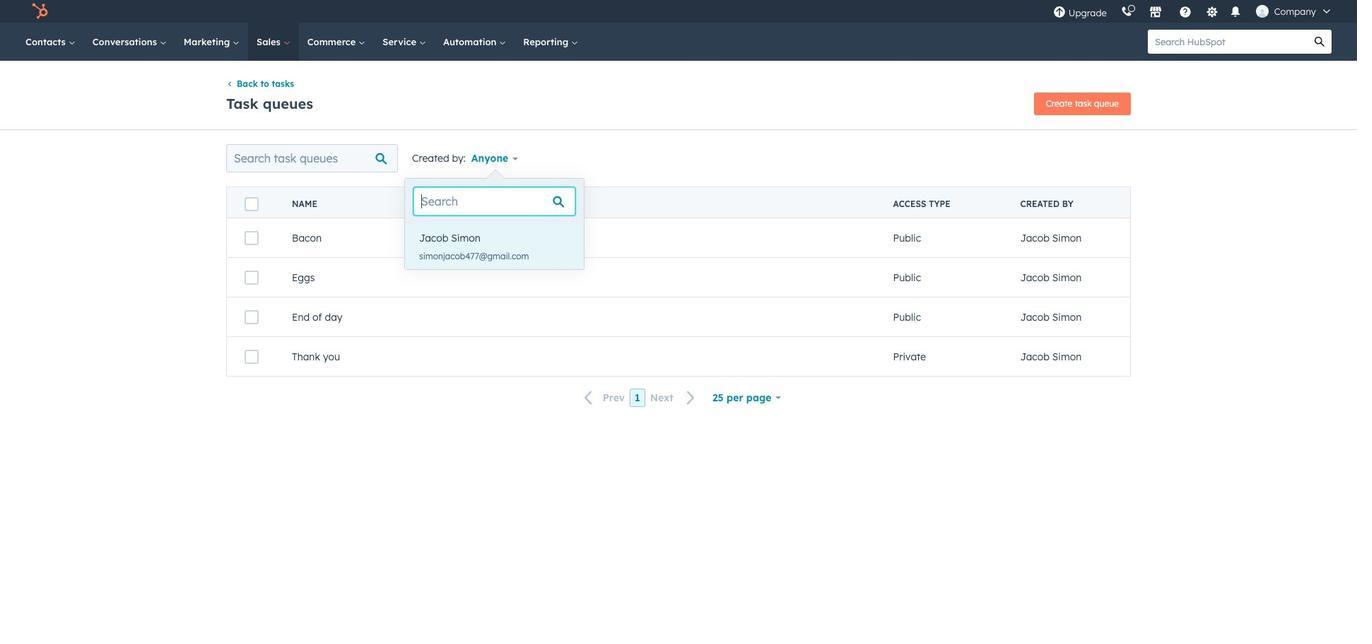 Task type: vqa. For each thing, say whether or not it's contained in the screenshot.
the Jacob Simon image
yes



Task type: locate. For each thing, give the bounding box(es) containing it.
Search HubSpot search field
[[1148, 30, 1308, 54]]

banner
[[226, 89, 1131, 116]]

menu
[[1046, 0, 1341, 23]]

marketplaces image
[[1150, 6, 1162, 19]]

Search search field
[[414, 187, 576, 216]]

list box
[[405, 224, 584, 269]]



Task type: describe. For each thing, give the bounding box(es) containing it.
Search task queues search field
[[226, 145, 398, 173]]

jacob simon image
[[1256, 5, 1269, 18]]

pagination navigation
[[576, 388, 704, 407]]



